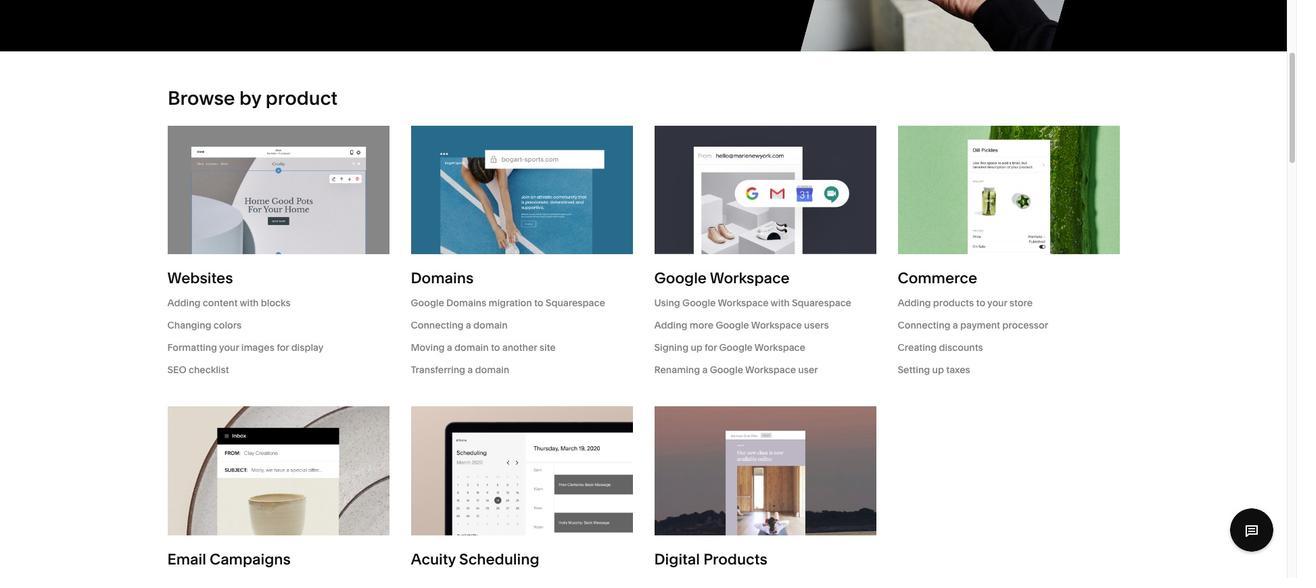 Task type: describe. For each thing, give the bounding box(es) containing it.
setting up taxes link
[[898, 363, 1120, 378]]

workspace down signing up for google workspace link
[[746, 364, 796, 377]]

creating
[[898, 342, 937, 354]]

using
[[655, 297, 681, 310]]

moving a domain to another site link
[[411, 341, 633, 356]]

products
[[934, 297, 974, 310]]

google down signing up for google workspace
[[710, 364, 744, 377]]

with inside using google workspace with squarespace link
[[771, 297, 790, 310]]

domain for moving
[[455, 342, 489, 354]]

users
[[805, 320, 829, 332]]

transferring a domain
[[411, 364, 510, 377]]

connecting a payment processor
[[898, 320, 1049, 332]]

a for renaming a google workspace user
[[703, 364, 708, 377]]

transferring a domain link
[[411, 363, 633, 378]]

creating discounts
[[898, 342, 984, 354]]

content
[[203, 297, 238, 310]]

changing
[[167, 320, 211, 332]]

for inside 'link'
[[277, 342, 289, 354]]

google up using
[[655, 270, 707, 288]]

seo checklist link
[[167, 363, 389, 378]]

digital
[[655, 551, 700, 569]]

display
[[291, 342, 324, 354]]

taxes
[[947, 364, 971, 377]]

adding more google workspace users link
[[655, 318, 877, 333]]

acuity scheduling link
[[411, 551, 633, 570]]

workspace down using google workspace with squarespace link at right bottom
[[752, 320, 802, 332]]

adding products to your store link
[[898, 296, 1120, 311]]

adding content with blocks link
[[167, 296, 389, 311]]

another
[[503, 342, 538, 354]]

a screenshot of the member area product in the squarespace platform image
[[655, 407, 877, 536]]

seo
[[167, 364, 186, 377]]

0 vertical spatial domains
[[411, 270, 474, 288]]

a squarespace website example image
[[167, 126, 389, 255]]

0 vertical spatial your
[[988, 297, 1008, 310]]

adding content with blocks
[[167, 297, 291, 310]]

setting up taxes
[[898, 364, 971, 377]]

a screenshot of the commerce product in the squarespace platform image
[[898, 126, 1120, 255]]

adding for commerce
[[898, 297, 931, 310]]

connecting a domain
[[411, 320, 508, 332]]

blocks
[[261, 297, 291, 310]]

with inside adding content with blocks 'link'
[[240, 297, 259, 310]]

connecting for commerce
[[898, 320, 951, 332]]

signing up for google workspace link
[[655, 341, 877, 356]]

browse by product
[[168, 87, 338, 110]]

moving a domain to another site
[[411, 342, 556, 354]]

1 vertical spatial domains
[[447, 297, 487, 310]]

images
[[241, 342, 275, 354]]

adding products to your store
[[898, 297, 1033, 310]]

checklist
[[189, 364, 229, 377]]

a for connecting a payment processor
[[953, 320, 959, 332]]

websites
[[167, 270, 233, 288]]

campaigns
[[210, 551, 291, 569]]

google workspace
[[655, 270, 790, 288]]

formatting your images for display link
[[167, 341, 389, 356]]

acuity
[[411, 551, 456, 569]]

store
[[1010, 297, 1033, 310]]

formatting your images for display
[[167, 342, 324, 354]]

to for moving a domain to another site
[[491, 342, 500, 354]]

domains link
[[411, 270, 633, 289]]

workspace up 'using google workspace with squarespace'
[[710, 270, 790, 288]]

site
[[540, 342, 556, 354]]

connecting for domains
[[411, 320, 464, 332]]

2 horizontal spatial to
[[977, 297, 986, 310]]

discounts
[[939, 342, 984, 354]]

setting
[[898, 364, 931, 377]]

google up more
[[683, 297, 716, 310]]

by
[[240, 87, 261, 110]]

more
[[690, 320, 714, 332]]

squarespace for domains
[[546, 297, 605, 310]]

changing colors link
[[167, 318, 389, 333]]



Task type: vqa. For each thing, say whether or not it's contained in the screenshot.
rightmost options
no



Task type: locate. For each thing, give the bounding box(es) containing it.
adding down "commerce"
[[898, 297, 931, 310]]

with
[[240, 297, 259, 310], [771, 297, 790, 310]]

user
[[799, 364, 818, 377]]

0 horizontal spatial squarespace
[[546, 297, 605, 310]]

connecting a payment processor link
[[898, 318, 1120, 333]]

0 horizontal spatial up
[[691, 342, 703, 354]]

squarespace up users
[[792, 297, 852, 310]]

scheduling
[[459, 551, 540, 569]]

a right moving
[[447, 342, 452, 354]]

up
[[691, 342, 703, 354], [933, 364, 944, 377]]

up for signing
[[691, 342, 703, 354]]

0 horizontal spatial connecting
[[411, 320, 464, 332]]

0 vertical spatial up
[[691, 342, 703, 354]]

a down moving a domain to another site at the bottom
[[468, 364, 473, 377]]

up left taxes
[[933, 364, 944, 377]]

a up moving a domain to another site at the bottom
[[466, 320, 471, 332]]

transferring
[[411, 364, 466, 377]]

1 vertical spatial your
[[219, 342, 239, 354]]

0 horizontal spatial your
[[219, 342, 239, 354]]

email
[[167, 551, 206, 569]]

1 horizontal spatial squarespace
[[792, 297, 852, 310]]

for down more
[[705, 342, 717, 354]]

moving
[[411, 342, 445, 354]]

up for setting
[[933, 364, 944, 377]]

1 horizontal spatial up
[[933, 364, 944, 377]]

signing
[[655, 342, 689, 354]]

google domains migration to squarespace link
[[411, 296, 633, 311]]

domain down moving a domain to another site at the bottom
[[475, 364, 510, 377]]

email campaigns
[[167, 551, 291, 569]]

google up connecting a domain
[[411, 297, 444, 310]]

a for connecting a domain
[[466, 320, 471, 332]]

2 with from the left
[[771, 297, 790, 310]]

renaming a google workspace user
[[655, 364, 818, 377]]

1 horizontal spatial with
[[771, 297, 790, 310]]

formatting
[[167, 342, 217, 354]]

1 horizontal spatial to
[[534, 297, 544, 310]]

digital products
[[655, 551, 768, 569]]

1 horizontal spatial your
[[988, 297, 1008, 310]]

1 vertical spatial domain
[[455, 342, 489, 354]]

with up adding more google workspace users link
[[771, 297, 790, 310]]

a screenshot of the acuity product in the squarespace platform image
[[411, 407, 633, 536]]

connecting up moving
[[411, 320, 464, 332]]

domain up moving a domain to another site at the bottom
[[474, 320, 508, 332]]

a for transferring a domain
[[468, 364, 473, 377]]

connecting
[[411, 320, 464, 332], [898, 320, 951, 332]]

using google workspace with squarespace
[[655, 297, 852, 310]]

your
[[988, 297, 1008, 310], [219, 342, 239, 354]]

google workspace link
[[655, 270, 877, 289]]

squarespace up site
[[546, 297, 605, 310]]

2 connecting from the left
[[898, 320, 951, 332]]

browse
[[168, 87, 235, 110]]

a sample imagery for sending email campaigns image
[[167, 407, 389, 536]]

google
[[655, 270, 707, 288], [411, 297, 444, 310], [683, 297, 716, 310], [716, 320, 749, 332], [720, 342, 753, 354], [710, 364, 744, 377]]

1 with from the left
[[240, 297, 259, 310]]

google up the renaming a google workspace user
[[720, 342, 753, 354]]

squarespace
[[546, 297, 605, 310], [792, 297, 852, 310]]

workspace up 'adding more google workspace users'
[[718, 297, 769, 310]]

a right renaming on the right bottom
[[703, 364, 708, 377]]

renaming a google workspace user link
[[655, 363, 877, 378]]

connecting a domain link
[[411, 318, 633, 333]]

2 horizontal spatial adding
[[898, 297, 931, 310]]

adding more google workspace users
[[655, 320, 829, 332]]

a
[[466, 320, 471, 332], [953, 320, 959, 332], [447, 342, 452, 354], [468, 364, 473, 377], [703, 364, 708, 377]]

a screenshot of google workspace toolbar image
[[655, 126, 877, 255]]

to for google domains migration to squarespace
[[534, 297, 544, 310]]

1 horizontal spatial connecting
[[898, 320, 951, 332]]

connecting inside connecting a domain link
[[411, 320, 464, 332]]

0 vertical spatial domain
[[474, 320, 508, 332]]

2 vertical spatial domain
[[475, 364, 510, 377]]

a for moving a domain to another site
[[447, 342, 452, 354]]

domain
[[474, 320, 508, 332], [455, 342, 489, 354], [475, 364, 510, 377]]

with left blocks
[[240, 297, 259, 310]]

adding up changing
[[167, 297, 201, 310]]

google domains migration to squarespace
[[411, 297, 605, 310]]

your inside 'link'
[[219, 342, 239, 354]]

0 horizontal spatial with
[[240, 297, 259, 310]]

up down more
[[691, 342, 703, 354]]

websites link
[[167, 270, 389, 289]]

1 connecting from the left
[[411, 320, 464, 332]]

to left another
[[491, 342, 500, 354]]

for
[[277, 342, 289, 354], [705, 342, 717, 354]]

adding up signing
[[655, 320, 688, 332]]

commerce
[[898, 270, 978, 288]]

migration
[[489, 297, 532, 310]]

processor
[[1003, 320, 1049, 332]]

to up payment
[[977, 297, 986, 310]]

digital products link
[[655, 551, 877, 570]]

using google workspace with squarespace link
[[655, 296, 877, 311]]

1 vertical spatial up
[[933, 364, 944, 377]]

domains
[[411, 270, 474, 288], [447, 297, 487, 310]]

adding inside adding more google workspace users link
[[655, 320, 688, 332]]

your down colors
[[219, 342, 239, 354]]

product
[[266, 87, 338, 110]]

seo checklist
[[167, 364, 229, 377]]

acuity scheduling
[[411, 551, 540, 569]]

creating discounts link
[[898, 341, 1120, 356]]

1 squarespace from the left
[[546, 297, 605, 310]]

adding for websites
[[167, 297, 201, 310]]

email campaigns link
[[167, 551, 389, 570]]

2 for from the left
[[705, 342, 717, 354]]

workspace down adding more google workspace users link
[[755, 342, 806, 354]]

adding
[[167, 297, 201, 310], [898, 297, 931, 310], [655, 320, 688, 332]]

connecting up creating
[[898, 320, 951, 332]]

renaming
[[655, 364, 700, 377]]

to up connecting a domain link
[[534, 297, 544, 310]]

adding inside adding products to your store link
[[898, 297, 931, 310]]

1 horizontal spatial for
[[705, 342, 717, 354]]

2 squarespace from the left
[[792, 297, 852, 310]]

signing up for google workspace
[[655, 342, 806, 354]]

to
[[534, 297, 544, 310], [977, 297, 986, 310], [491, 342, 500, 354]]

payment
[[961, 320, 1001, 332]]

for up seo checklist link
[[277, 342, 289, 354]]

squarespace for google workspace
[[792, 297, 852, 310]]

0 horizontal spatial adding
[[167, 297, 201, 310]]

1 horizontal spatial adding
[[655, 320, 688, 332]]

commerce link
[[898, 270, 1120, 289]]

0 horizontal spatial for
[[277, 342, 289, 354]]

0 horizontal spatial to
[[491, 342, 500, 354]]

1 for from the left
[[277, 342, 289, 354]]

colors
[[214, 320, 242, 332]]

domain for connecting
[[474, 320, 508, 332]]

a down products
[[953, 320, 959, 332]]

products
[[704, 551, 768, 569]]

your left store
[[988, 297, 1008, 310]]

a sample domain name for a squarespace website image
[[411, 126, 633, 255]]

connecting inside connecting a payment processor link
[[898, 320, 951, 332]]

adding inside adding content with blocks 'link'
[[167, 297, 201, 310]]

google up signing up for google workspace
[[716, 320, 749, 332]]

workspace
[[710, 270, 790, 288], [718, 297, 769, 310], [752, 320, 802, 332], [755, 342, 806, 354], [746, 364, 796, 377]]

domain up transferring a domain
[[455, 342, 489, 354]]

domain for transferring
[[475, 364, 510, 377]]

changing colors
[[167, 320, 242, 332]]



